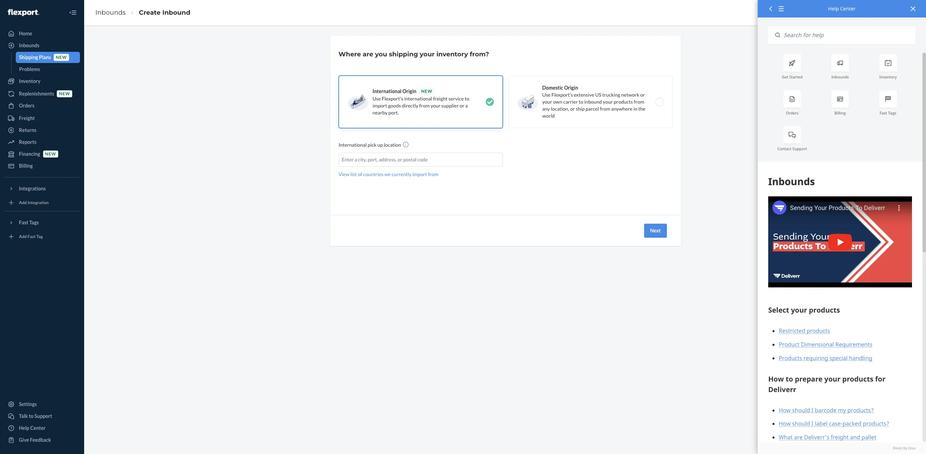Task type: locate. For each thing, give the bounding box(es) containing it.
0 horizontal spatial to
[[29, 414, 34, 420]]

next
[[650, 228, 661, 234]]

ship
[[576, 106, 585, 112]]

address,
[[379, 157, 397, 163]]

add integration link
[[4, 197, 80, 209]]

city,
[[358, 157, 367, 163]]

integrations
[[19, 186, 46, 192]]

add left integration
[[19, 200, 27, 206]]

0 horizontal spatial import
[[373, 103, 387, 109]]

list
[[351, 172, 357, 177]]

import up nearby
[[373, 103, 387, 109]]

your
[[420, 51, 435, 58], [542, 99, 552, 105], [603, 99, 613, 105], [431, 103, 441, 109]]

1 vertical spatial add
[[19, 234, 27, 240]]

import down the code
[[413, 172, 427, 177]]

to inside "domestic origin use flexport's extensive us trucking network or your own carrier to inbound your products from any location, or ship parcel from anywhere in the world"
[[579, 99, 583, 105]]

1 horizontal spatial fast tags
[[880, 110, 897, 116]]

to up ship
[[579, 99, 583, 105]]

0 vertical spatial billing
[[835, 110, 846, 116]]

or left postal
[[398, 157, 402, 163]]

problems
[[19, 66, 40, 72]]

inventory link
[[4, 76, 80, 87]]

1 vertical spatial inbounds
[[19, 42, 39, 48]]

support right contact
[[793, 146, 807, 152]]

center down talk to support at the left
[[30, 426, 46, 432]]

import inside use flexport's international freight service to import goods directly from your supplier or a nearby port.
[[373, 103, 387, 109]]

inbounds link inside the breadcrumbs navigation
[[95, 9, 126, 16]]

help up "search" search field
[[828, 5, 839, 12]]

add fast tag link
[[4, 231, 80, 243]]

billing
[[835, 110, 846, 116], [19, 163, 33, 169]]

1 vertical spatial a
[[355, 157, 357, 163]]

add left tag
[[19, 234, 27, 240]]

give feedback
[[19, 438, 51, 444]]

0 horizontal spatial center
[[30, 426, 46, 432]]

support down 'settings' link
[[34, 414, 52, 420]]

0 horizontal spatial fast tags
[[19, 220, 39, 226]]

1 horizontal spatial help
[[828, 5, 839, 12]]

dixa
[[908, 446, 916, 451]]

feedback
[[30, 438, 51, 444]]

0 vertical spatial inbounds
[[95, 9, 126, 16]]

Search search field
[[780, 26, 916, 44]]

0 horizontal spatial support
[[34, 414, 52, 420]]

new right plans
[[56, 55, 67, 60]]

0 horizontal spatial orders
[[19, 103, 34, 109]]

origin
[[564, 85, 578, 91], [403, 88, 416, 94]]

your down freight
[[431, 103, 441, 109]]

help center link
[[4, 423, 80, 435]]

1 horizontal spatial tags
[[888, 110, 897, 116]]

or
[[640, 92, 645, 98], [460, 103, 465, 109], [570, 106, 575, 112], [398, 157, 402, 163]]

international origin
[[373, 88, 416, 94]]

0 horizontal spatial tags
[[29, 220, 39, 226]]

of
[[358, 172, 362, 177]]

we
[[384, 172, 391, 177]]

use up nearby
[[373, 96, 381, 102]]

inventory
[[880, 74, 897, 80], [19, 78, 40, 84]]

1 horizontal spatial billing
[[835, 110, 846, 116]]

help up give
[[19, 426, 29, 432]]

1 vertical spatial support
[[34, 414, 52, 420]]

1 vertical spatial help
[[19, 426, 29, 432]]

new
[[56, 55, 67, 60], [421, 89, 432, 94], [59, 91, 70, 97], [45, 152, 56, 157]]

from
[[634, 99, 644, 105], [419, 103, 430, 109], [600, 106, 610, 112], [428, 172, 438, 177]]

new for international origin
[[421, 89, 432, 94]]

to right talk on the bottom left of page
[[29, 414, 34, 420]]

reports
[[19, 139, 36, 145]]

origin up flexport's
[[564, 85, 578, 91]]

1 vertical spatial center
[[30, 426, 46, 432]]

view list of countries we currently import from
[[339, 172, 438, 177]]

shipping
[[19, 54, 38, 60]]

center up "search" search field
[[840, 5, 856, 12]]

or down service
[[460, 103, 465, 109]]

a left city,
[[355, 157, 357, 163]]

0 vertical spatial add
[[19, 200, 27, 206]]

inventory
[[437, 51, 468, 58]]

your right shipping at the left top of page
[[420, 51, 435, 58]]

origin up international
[[403, 88, 416, 94]]

view list of countries we currently import from button
[[339, 171, 438, 178]]

enter a city, port, address, or postal code
[[342, 157, 428, 163]]

0 horizontal spatial inbounds link
[[4, 40, 80, 51]]

integration
[[28, 200, 49, 206]]

0 vertical spatial international
[[373, 88, 402, 94]]

returns link
[[4, 125, 80, 136]]

to
[[465, 96, 469, 102], [579, 99, 583, 105], [29, 414, 34, 420]]

1 horizontal spatial help center
[[828, 5, 856, 12]]

to inside button
[[29, 414, 34, 420]]

0 vertical spatial center
[[840, 5, 856, 12]]

inbounds link
[[95, 9, 126, 16], [4, 40, 80, 51]]

new down reports link
[[45, 152, 56, 157]]

use inside "domestic origin use flexport's extensive us trucking network or your own carrier to inbound your products from any location, or ship parcel from anywhere in the world"
[[542, 92, 551, 98]]

1 vertical spatial fast
[[19, 220, 28, 226]]

international up flexport's
[[373, 88, 402, 94]]

center
[[840, 5, 856, 12], [30, 426, 46, 432]]

settings
[[19, 402, 37, 408]]

1 vertical spatial tags
[[29, 220, 39, 226]]

talk
[[19, 414, 28, 420]]

fast inside dropdown button
[[19, 220, 28, 226]]

use down the domestic
[[542, 92, 551, 98]]

0 horizontal spatial billing
[[19, 163, 33, 169]]

0 horizontal spatial origin
[[403, 88, 416, 94]]

integrations button
[[4, 183, 80, 195]]

settings link
[[4, 399, 80, 411]]

1 horizontal spatial use
[[542, 92, 551, 98]]

from down international
[[419, 103, 430, 109]]

2 add from the top
[[19, 234, 27, 240]]

0 vertical spatial help center
[[828, 5, 856, 12]]

inbound
[[584, 99, 602, 105]]

to right service
[[465, 96, 469, 102]]

a right supplier
[[465, 103, 468, 109]]

enter
[[342, 157, 354, 163]]

0 horizontal spatial international
[[339, 142, 367, 148]]

international
[[373, 88, 402, 94], [339, 142, 367, 148]]

1 vertical spatial billing
[[19, 163, 33, 169]]

1 horizontal spatial international
[[373, 88, 402, 94]]

countries
[[363, 172, 384, 177]]

add for add fast tag
[[19, 234, 27, 240]]

from right currently
[[428, 172, 438, 177]]

currently
[[392, 172, 412, 177]]

create inbound
[[139, 9, 190, 16]]

1 horizontal spatial import
[[413, 172, 427, 177]]

1 horizontal spatial a
[[465, 103, 468, 109]]

or inside use flexport's international freight service to import goods directly from your supplier or a nearby port.
[[460, 103, 465, 109]]

inbounds inside the breadcrumbs navigation
[[95, 9, 126, 16]]

1 horizontal spatial to
[[465, 96, 469, 102]]

help center inside help center "link"
[[19, 426, 46, 432]]

2 horizontal spatial to
[[579, 99, 583, 105]]

support
[[793, 146, 807, 152], [34, 414, 52, 420]]

a inside use flexport's international freight service to import goods directly from your supplier or a nearby port.
[[465, 103, 468, 109]]

support inside button
[[34, 414, 52, 420]]

get
[[782, 74, 789, 80]]

tag
[[36, 234, 43, 240]]

1 horizontal spatial inbounds link
[[95, 9, 126, 16]]

international up enter at left
[[339, 142, 367, 148]]

fast
[[880, 110, 887, 116], [19, 220, 28, 226], [28, 234, 36, 240]]

1 add from the top
[[19, 200, 27, 206]]

inbounds
[[95, 9, 126, 16], [19, 42, 39, 48], [832, 74, 849, 80]]

help center up "search" search field
[[828, 5, 856, 12]]

0 horizontal spatial help
[[19, 426, 29, 432]]

world
[[542, 113, 555, 119]]

0 vertical spatial a
[[465, 103, 468, 109]]

0 vertical spatial inbounds link
[[95, 9, 126, 16]]

new up orders link
[[59, 91, 70, 97]]

0 horizontal spatial a
[[355, 157, 357, 163]]

1 vertical spatial international
[[339, 142, 367, 148]]

or right network
[[640, 92, 645, 98]]

1 vertical spatial import
[[413, 172, 427, 177]]

import inside the view list of countries we currently import from button
[[413, 172, 427, 177]]

1 horizontal spatial inbounds
[[95, 9, 126, 16]]

tags
[[888, 110, 897, 116], [29, 220, 39, 226]]

center inside "link"
[[30, 426, 46, 432]]

fast tags
[[880, 110, 897, 116], [19, 220, 39, 226]]

create inbound link
[[139, 9, 190, 16]]

orders
[[19, 103, 34, 109], [786, 110, 799, 116]]

own
[[553, 99, 562, 105]]

0 vertical spatial orders
[[19, 103, 34, 109]]

add integration
[[19, 200, 49, 206]]

0 vertical spatial support
[[793, 146, 807, 152]]

1 horizontal spatial origin
[[564, 85, 578, 91]]

parcel
[[586, 106, 599, 112]]

problems link
[[16, 64, 80, 75]]

1 vertical spatial fast tags
[[19, 220, 39, 226]]

2 vertical spatial inbounds
[[832, 74, 849, 80]]

from right parcel at the top right of the page
[[600, 106, 610, 112]]

new up international
[[421, 89, 432, 94]]

from inside use flexport's international freight service to import goods directly from your supplier or a nearby port.
[[419, 103, 430, 109]]

origin inside "domestic origin use flexport's extensive us trucking network or your own carrier to inbound your products from any location, or ship parcel from anywhere in the world"
[[564, 85, 578, 91]]

help center up give feedback
[[19, 426, 46, 432]]

international
[[404, 96, 432, 102]]

or down the 'carrier'
[[570, 106, 575, 112]]

replenishments
[[19, 91, 54, 97]]

1 vertical spatial help center
[[19, 426, 46, 432]]

1 horizontal spatial orders
[[786, 110, 799, 116]]

0 horizontal spatial use
[[373, 96, 381, 102]]

directly
[[402, 103, 418, 109]]

1 vertical spatial inbounds link
[[4, 40, 80, 51]]

0 horizontal spatial help center
[[19, 426, 46, 432]]

your up any
[[542, 99, 552, 105]]

from up the
[[634, 99, 644, 105]]

0 vertical spatial import
[[373, 103, 387, 109]]

domestic
[[542, 85, 563, 91]]



Task type: describe. For each thing, give the bounding box(es) containing it.
check circle image
[[486, 98, 494, 106]]

tags inside fast tags dropdown button
[[29, 220, 39, 226]]

in
[[634, 106, 638, 112]]

trucking
[[602, 92, 620, 98]]

fast tags inside dropdown button
[[19, 220, 39, 226]]

flexport's
[[382, 96, 403, 102]]

origin for international
[[403, 88, 416, 94]]

billing link
[[4, 161, 80, 172]]

0 vertical spatial tags
[[888, 110, 897, 116]]

1 horizontal spatial center
[[840, 5, 856, 12]]

are
[[363, 51, 373, 58]]

2 vertical spatial fast
[[28, 234, 36, 240]]

freight
[[19, 115, 35, 121]]

0 horizontal spatial inbounds
[[19, 42, 39, 48]]

new for financing
[[45, 152, 56, 157]]

the
[[638, 106, 646, 112]]

flexport logo image
[[8, 9, 39, 16]]

new for shipping plans
[[56, 55, 67, 60]]

by
[[904, 446, 908, 451]]

give
[[19, 438, 29, 444]]

postal
[[403, 157, 417, 163]]

inbound
[[162, 9, 190, 16]]

started
[[789, 74, 803, 80]]

any
[[542, 106, 550, 112]]

2 horizontal spatial inbounds
[[832, 74, 849, 80]]

breadcrumbs navigation
[[90, 2, 196, 23]]

0 vertical spatial fast tags
[[880, 110, 897, 116]]

1 horizontal spatial inventory
[[880, 74, 897, 80]]

from?
[[470, 51, 489, 58]]

view
[[339, 172, 350, 177]]

next button
[[644, 224, 667, 238]]

elevio
[[893, 446, 903, 451]]

plans
[[39, 54, 51, 60]]

you
[[375, 51, 387, 58]]

shipping plans
[[19, 54, 51, 60]]

anywhere
[[611, 106, 633, 112]]

1 horizontal spatial support
[[793, 146, 807, 152]]

service
[[449, 96, 464, 102]]

your inside use flexport's international freight service to import goods directly from your supplier or a nearby port.
[[431, 103, 441, 109]]

pick
[[368, 142, 377, 148]]

code
[[417, 157, 428, 163]]

domestic origin use flexport's extensive us trucking network or your own carrier to inbound your products from any location, or ship parcel from anywhere in the world
[[542, 85, 646, 119]]

flexport's
[[552, 92, 573, 98]]

shipping
[[389, 51, 418, 58]]

reports link
[[4, 137, 80, 148]]

port,
[[368, 157, 378, 163]]

close navigation image
[[69, 8, 77, 17]]

freight
[[433, 96, 448, 102]]

returns
[[19, 127, 36, 133]]

talk to support button
[[4, 411, 80, 423]]

elevio by dixa
[[893, 446, 916, 451]]

talk to support
[[19, 414, 52, 420]]

your down trucking
[[603, 99, 613, 105]]

contact
[[778, 146, 792, 152]]

import for from
[[413, 172, 427, 177]]

to inside use flexport's international freight service to import goods directly from your supplier or a nearby port.
[[465, 96, 469, 102]]

add for add integration
[[19, 200, 27, 206]]

up
[[377, 142, 383, 148]]

network
[[621, 92, 640, 98]]

add fast tag
[[19, 234, 43, 240]]

extensive
[[574, 92, 594, 98]]

give feedback button
[[4, 435, 80, 446]]

home
[[19, 31, 32, 36]]

where are you shipping your inventory from?
[[339, 51, 489, 58]]

help inside "link"
[[19, 426, 29, 432]]

contact support
[[778, 146, 807, 152]]

freight link
[[4, 113, 80, 124]]

orders link
[[4, 100, 80, 112]]

elevio by dixa link
[[768, 446, 916, 451]]

use flexport's international freight service to import goods directly from your supplier or a nearby port.
[[373, 96, 469, 116]]

us
[[595, 92, 602, 98]]

location,
[[551, 106, 569, 112]]

where
[[339, 51, 361, 58]]

products
[[614, 99, 633, 105]]

financing
[[19, 151, 40, 157]]

international pick up location
[[339, 142, 402, 148]]

0 vertical spatial help
[[828, 5, 839, 12]]

nearby
[[373, 110, 388, 116]]

get started
[[782, 74, 803, 80]]

international for international pick up location
[[339, 142, 367, 148]]

international for international origin
[[373, 88, 402, 94]]

new for replenishments
[[59, 91, 70, 97]]

supplier
[[442, 103, 459, 109]]

from inside button
[[428, 172, 438, 177]]

location
[[384, 142, 401, 148]]

fast tags button
[[4, 217, 80, 229]]

0 horizontal spatial inventory
[[19, 78, 40, 84]]

import for goods
[[373, 103, 387, 109]]

create
[[139, 9, 161, 16]]

carrier
[[563, 99, 578, 105]]

use inside use flexport's international freight service to import goods directly from your supplier or a nearby port.
[[373, 96, 381, 102]]

origin for domestic
[[564, 85, 578, 91]]

port.
[[389, 110, 399, 116]]

0 vertical spatial fast
[[880, 110, 887, 116]]

1 vertical spatial orders
[[786, 110, 799, 116]]

goods
[[388, 103, 401, 109]]



Task type: vqa. For each thing, say whether or not it's contained in the screenshot.
List
yes



